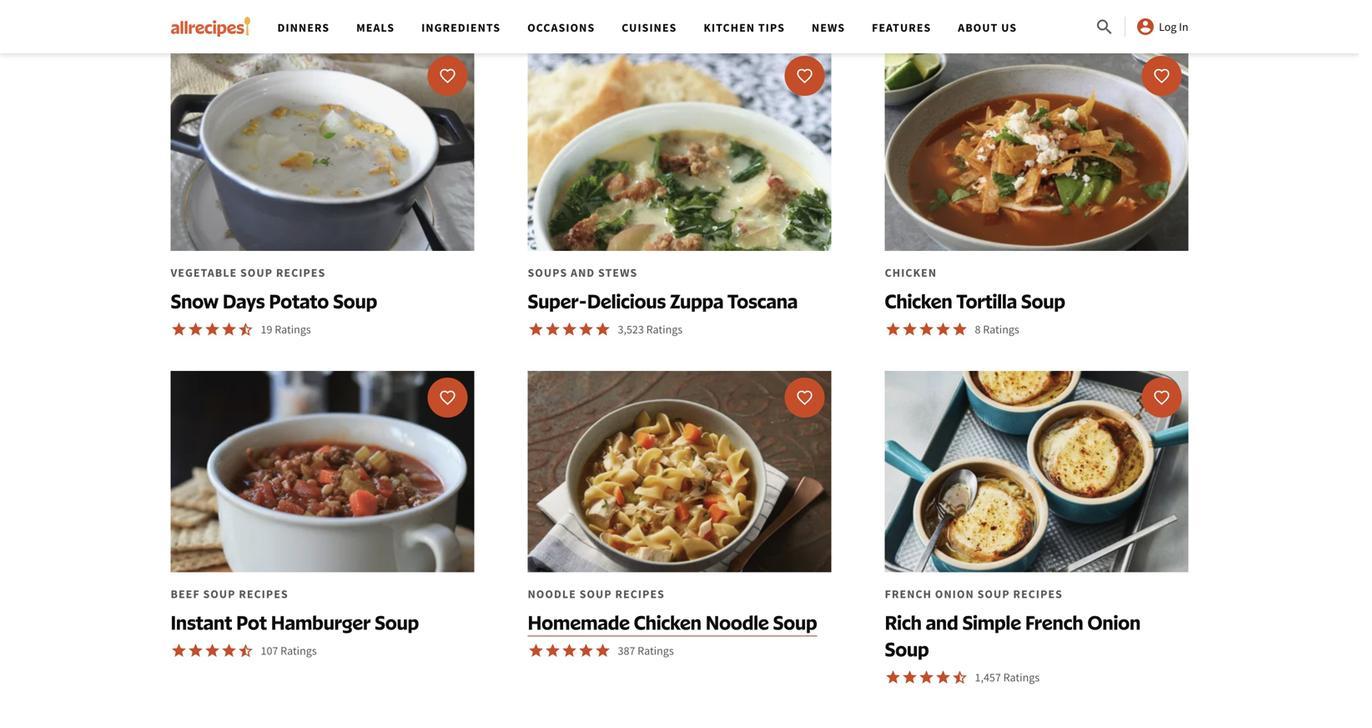 Task type: locate. For each thing, give the bounding box(es) containing it.
save recipe image
[[796, 68, 813, 84], [1153, 68, 1170, 84], [796, 389, 813, 406]]

instant
[[171, 611, 232, 635]]

news link
[[812, 20, 845, 35]]

tortilla
[[957, 289, 1017, 313]]

rich
[[885, 611, 922, 635]]

dinners
[[277, 20, 330, 35]]

chicken up 387 ratings
[[634, 611, 702, 635]]

soup
[[333, 289, 377, 313], [1021, 289, 1065, 313], [375, 611, 419, 635], [773, 611, 817, 635], [885, 637, 929, 662]]

soup right hamburger
[[375, 611, 419, 635]]

chicken tortilla soup
[[885, 289, 1065, 313]]

zuppa
[[670, 289, 724, 313]]

chicken left tortilla
[[885, 289, 952, 313]]

kitchen tips
[[704, 20, 785, 35]]

1 horizontal spatial star half image
[[952, 670, 968, 686]]

about us link
[[958, 20, 1017, 35]]

chicken
[[885, 289, 952, 313], [634, 611, 702, 635]]

107 ratings
[[261, 644, 317, 659]]

star half image
[[237, 643, 254, 660], [952, 670, 968, 686]]

occasions
[[527, 20, 595, 35]]

star half image left 1,457
[[952, 670, 968, 686]]

ratings down super-delicious zuppa toscana
[[646, 322, 683, 337]]

ratings for soup
[[983, 322, 1019, 337]]

french
[[1025, 611, 1083, 635]]

log in link
[[1136, 17, 1188, 37]]

navigation
[[264, 0, 1095, 53]]

soup for snow days potato soup
[[333, 289, 377, 313]]

noodle
[[706, 611, 769, 635]]

dinners link
[[277, 20, 330, 35]]

save recipe image
[[439, 68, 456, 84], [439, 389, 456, 406], [1153, 389, 1170, 406]]

1 vertical spatial chicken
[[634, 611, 702, 635]]

ratings right 8
[[983, 322, 1019, 337]]

super-
[[528, 289, 587, 313]]

soup inside rich and simple french onion soup
[[885, 637, 929, 662]]

high angle looking at a bowl of chicken noodle soup with carrots image
[[528, 371, 831, 573]]

ratings right the 387
[[638, 644, 674, 659]]

19
[[261, 322, 272, 337]]

hamburger
[[271, 611, 371, 635]]

387 ratings
[[618, 644, 674, 659]]

soup down rich
[[885, 637, 929, 662]]

meals link
[[356, 20, 395, 35]]

kitchen
[[704, 20, 755, 35]]

about us
[[958, 20, 1017, 35]]

ratings right 19
[[275, 322, 311, 337]]

potato
[[269, 289, 329, 313]]

log in
[[1159, 19, 1188, 34]]

home image
[[171, 17, 251, 37]]

features link
[[872, 20, 931, 35]]

1,457 ratings
[[975, 670, 1040, 685]]

save recipe image for super-delicious zuppa toscana
[[796, 68, 813, 84]]

and
[[926, 611, 958, 635]]

navigation containing dinners
[[264, 0, 1095, 53]]

star half image left 107 at the bottom
[[237, 643, 254, 660]]

ratings right 1,457
[[1003, 670, 1040, 685]]

0 vertical spatial star half image
[[237, 643, 254, 660]]

soup right potato
[[333, 289, 377, 313]]

onion
[[1087, 611, 1141, 635]]

ratings
[[275, 322, 311, 337], [646, 322, 683, 337], [983, 322, 1019, 337], [280, 644, 317, 659], [638, 644, 674, 659], [1003, 670, 1040, 685]]

cuisines link
[[622, 20, 677, 35]]

0 vertical spatial chicken
[[885, 289, 952, 313]]

homemade
[[528, 611, 630, 635]]

save recipe image for super-
[[439, 68, 456, 84]]

days
[[223, 289, 265, 313]]

3,523
[[618, 322, 644, 337]]

0 horizontal spatial star half image
[[237, 643, 254, 660]]

features
[[872, 20, 931, 35]]

occasions link
[[527, 20, 595, 35]]

1 vertical spatial star half image
[[952, 670, 968, 686]]

107
[[261, 644, 278, 659]]

soup right noodle
[[773, 611, 817, 635]]

instant pot hamburger soup
[[171, 611, 419, 635]]

kitchen tips link
[[704, 20, 785, 35]]

star image
[[204, 321, 221, 338], [528, 321, 544, 338], [578, 321, 594, 338], [594, 321, 611, 338], [885, 321, 901, 338], [901, 321, 918, 338], [918, 321, 935, 338], [952, 321, 968, 338], [171, 643, 187, 660], [187, 643, 204, 660], [221, 643, 237, 660], [544, 643, 561, 660], [561, 643, 578, 660], [594, 643, 611, 660], [918, 670, 935, 686]]

star half image
[[237, 321, 254, 338]]

soup for homemade chicken noodle soup
[[773, 611, 817, 635]]

19 ratings
[[261, 322, 311, 337]]

news
[[812, 20, 845, 35]]

ratings down instant pot hamburger soup
[[280, 644, 317, 659]]

in
[[1179, 19, 1188, 34]]

0 horizontal spatial chicken
[[634, 611, 702, 635]]

star image
[[171, 321, 187, 338], [187, 321, 204, 338], [221, 321, 237, 338], [544, 321, 561, 338], [561, 321, 578, 338], [935, 321, 952, 338], [204, 643, 221, 660], [528, 643, 544, 660], [578, 643, 594, 660], [885, 670, 901, 686], [901, 670, 918, 686], [935, 670, 952, 686]]

search image
[[1095, 17, 1115, 37]]



Task type: describe. For each thing, give the bounding box(es) containing it.
a high angle view of three bowls of french onion soup fresh out of the oven on a baking sheet image
[[885, 371, 1188, 573]]

save recipe image for homemade
[[439, 389, 456, 406]]

simple
[[962, 611, 1021, 635]]

rich and simple french onion soup
[[885, 611, 1141, 662]]

save recipe image for chicken tortilla soup
[[1153, 68, 1170, 84]]

a bowl of chicken tortilla soup in a spiced tomato broth garnished with tortilla strips, avocado slices, chopped cilantro, and cotija cheese image
[[885, 49, 1188, 251]]

account image
[[1136, 17, 1156, 37]]

delicious
[[587, 289, 666, 313]]

1,457
[[975, 670, 1001, 685]]

soup right tortilla
[[1021, 289, 1065, 313]]

ratings for simple
[[1003, 670, 1040, 685]]

homemade chicken noodle soup
[[528, 611, 817, 635]]

1 horizontal spatial chicken
[[885, 289, 952, 313]]

toscana
[[728, 289, 798, 313]]

8 ratings
[[975, 322, 1019, 337]]

meals
[[356, 20, 395, 35]]

ratings for potato
[[275, 322, 311, 337]]

snow days potato soup
[[171, 289, 377, 313]]

3,523 ratings
[[618, 322, 683, 337]]

super-delicious zuppa toscana image
[[528, 49, 831, 251]]

ratings for zuppa
[[646, 322, 683, 337]]

about
[[958, 20, 998, 35]]

387
[[618, 644, 635, 659]]

save recipe image for homemade chicken noodle soup
[[796, 389, 813, 406]]

us
[[1001, 20, 1017, 35]]

log
[[1159, 19, 1177, 34]]

8
[[975, 322, 981, 337]]

snow
[[171, 289, 219, 313]]

star half image for and
[[952, 670, 968, 686]]

tips
[[758, 20, 785, 35]]

ingredients
[[421, 20, 501, 35]]

super-delicious zuppa toscana
[[528, 289, 798, 313]]

star half image for pot
[[237, 643, 254, 660]]

close up view of hamburger soup in a white bowl image
[[171, 371, 474, 573]]

ingredients link
[[421, 20, 501, 35]]

cuisines
[[622, 20, 677, 35]]

soup for instant pot hamburger soup
[[375, 611, 419, 635]]

pot
[[236, 611, 267, 635]]

ratings for noodle
[[638, 644, 674, 659]]

ratings for hamburger
[[280, 644, 317, 659]]



Task type: vqa. For each thing, say whether or not it's contained in the screenshot.


